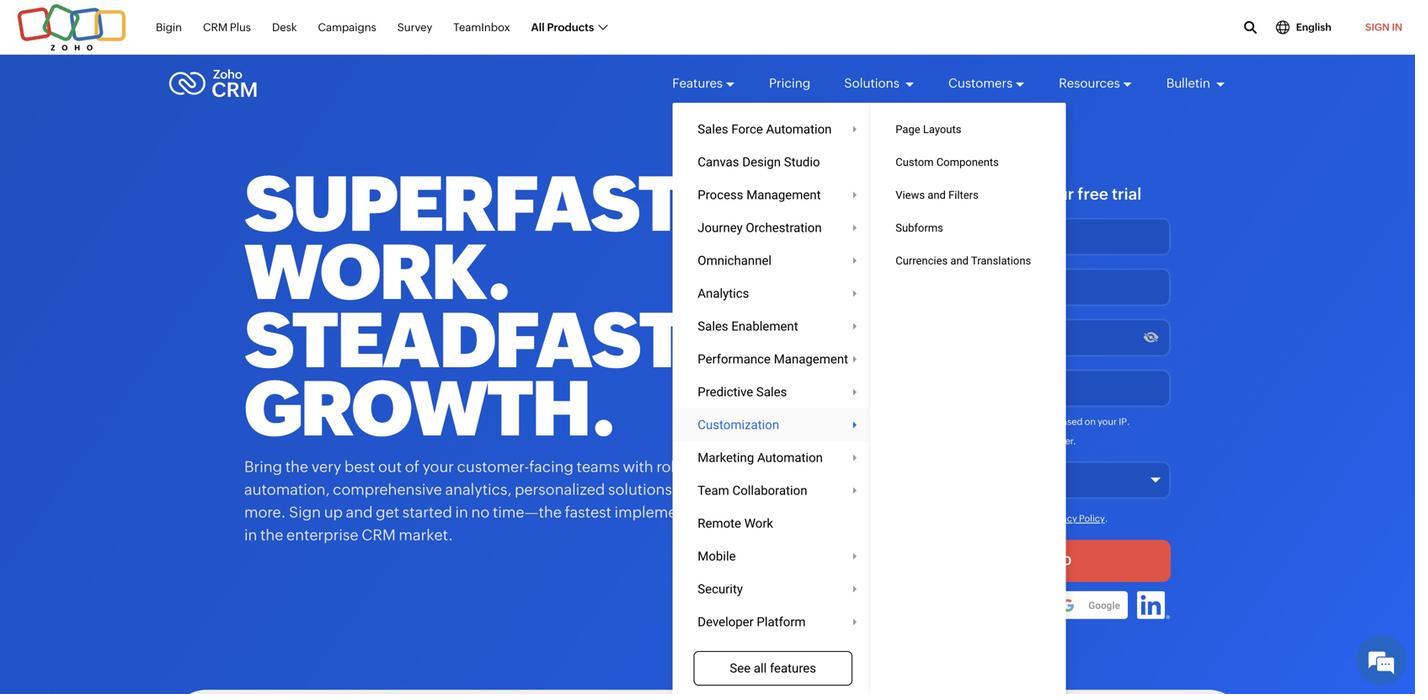 Task type: vqa. For each thing, say whether or not it's contained in the screenshot.
Management
yes



Task type: locate. For each thing, give the bounding box(es) containing it.
crm left plus
[[203, 21, 228, 34]]

0 horizontal spatial started
[[403, 504, 452, 521]]

the up automation,
[[285, 459, 309, 476]]

sales down 'performance management' link
[[757, 385, 787, 400]]

1 vertical spatial crm
[[362, 527, 396, 544]]

predictive sales link
[[673, 376, 874, 409]]

customers
[[949, 76, 1013, 91]]

layouts
[[924, 123, 962, 136]]

and right up
[[346, 504, 373, 521]]

1 horizontal spatial the
[[285, 459, 309, 476]]

1 vertical spatial management
[[774, 352, 849, 367]]

2 vertical spatial your
[[423, 459, 454, 476]]

automation
[[767, 122, 832, 137], [758, 450, 823, 465]]

crm inside superfast work. steadfast growth. bring the very best out of your customer-facing teams with robust automation, comprehensive analytics, personalized solutions, and more. sign up and get started in no time—the fastest implementation in the enterprise crm market.
[[362, 527, 396, 544]]

0 horizontal spatial crm
[[203, 21, 228, 34]]

predictive
[[698, 385, 754, 400]]

get
[[914, 185, 942, 203]]

. right the on
[[1128, 417, 1131, 427]]

and right views
[[928, 189, 946, 201]]

1 vertical spatial in
[[244, 527, 257, 544]]

1 vertical spatial the
[[260, 527, 284, 544]]

translations
[[972, 255, 1032, 267]]

0 horizontal spatial your
[[423, 459, 454, 476]]

the
[[285, 459, 309, 476], [260, 527, 284, 544]]

your inside superfast work. steadfast growth. bring the very best out of your customer-facing teams with robust automation, comprehensive analytics, personalized solutions, and more. sign up and get started in no time—the fastest implementation in the enterprise crm market.
[[423, 459, 454, 476]]

0 horizontal spatial in
[[244, 527, 257, 544]]

campaigns link
[[318, 12, 377, 43]]

management down sales enablement link
[[774, 352, 849, 367]]

1 horizontal spatial crm
[[362, 527, 396, 544]]

work.
[[244, 229, 510, 316]]

started down custom components link
[[945, 185, 1000, 203]]

currencies
[[896, 255, 948, 267]]

with up solutions,
[[623, 459, 654, 476]]

platform
[[757, 615, 806, 630]]

your right of
[[423, 459, 454, 476]]

0 vertical spatial the
[[285, 459, 309, 476]]

developer
[[698, 615, 754, 630]]

automation,
[[244, 481, 330, 499]]

enablement
[[732, 319, 799, 334]]

. right privacy
[[1106, 514, 1109, 524]]

page layouts link
[[871, 113, 1067, 146]]

0 vertical spatial management
[[747, 188, 821, 202]]

your left free
[[1040, 185, 1075, 203]]

management up "orchestration"
[[747, 188, 821, 202]]

sign
[[289, 504, 321, 521]]

sales down the analytics
[[698, 319, 729, 334]]

teaminbox
[[454, 21, 510, 34]]

0 vertical spatial with
[[1003, 185, 1037, 203]]

subforms link
[[871, 212, 1067, 244]]

get
[[376, 504, 400, 521]]

views and filters
[[896, 189, 979, 201]]

automation down customization link
[[758, 450, 823, 465]]

in
[[456, 504, 469, 521], [244, 527, 257, 544]]

security
[[698, 582, 743, 597]]

privacy policy link
[[1047, 514, 1106, 524]]

0 vertical spatial in
[[456, 504, 469, 521]]

see all features link
[[694, 652, 853, 686]]

sales for sales force automation
[[698, 122, 729, 137]]

time—the
[[493, 504, 562, 521]]

marketing automation link
[[673, 442, 874, 475]]

customization
[[698, 418, 780, 432]]

started up market.
[[403, 504, 452, 521]]

1 horizontal spatial in
[[456, 504, 469, 521]]

0 vertical spatial .
[[1128, 417, 1131, 427]]

your left the ip
[[1098, 417, 1118, 427]]

0 horizontal spatial with
[[623, 459, 654, 476]]

sales up the canvas
[[698, 122, 729, 137]]

views and filters link
[[871, 179, 1067, 212]]

0 vertical spatial your
[[1040, 185, 1075, 203]]

crm
[[203, 21, 228, 34], [362, 527, 396, 544]]

journey orchestration
[[698, 220, 822, 235]]

resources link
[[1060, 61, 1133, 106]]

0 vertical spatial sales
[[698, 122, 729, 137]]

filters
[[949, 189, 979, 201]]

design
[[743, 155, 781, 169]]

1 vertical spatial .
[[1106, 514, 1109, 524]]

the down more.
[[260, 527, 284, 544]]

very
[[312, 459, 342, 476]]

1 vertical spatial with
[[623, 459, 654, 476]]

2 horizontal spatial your
[[1098, 417, 1118, 427]]

policy
[[1080, 514, 1106, 524]]

pricing link
[[770, 61, 811, 106]]

data
[[1025, 436, 1045, 447]]

your
[[1040, 185, 1075, 203], [1098, 417, 1118, 427], [423, 459, 454, 476]]

crm plus link
[[203, 12, 251, 43]]

more.
[[244, 504, 286, 521]]

journey
[[698, 220, 743, 235]]

features link
[[673, 61, 736, 106]]

and down subforms link
[[951, 255, 969, 267]]

studio
[[785, 155, 821, 169]]

based
[[1057, 417, 1083, 427]]

in left no
[[456, 504, 469, 521]]

views
[[896, 189, 925, 201]]

performance management
[[698, 352, 849, 367]]

crm down get at the bottom of the page
[[362, 527, 396, 544]]

all products link
[[531, 12, 607, 43]]

components
[[937, 156, 1000, 169]]

process management
[[698, 188, 821, 202]]

None submit
[[885, 540, 1172, 582]]

developer platform
[[698, 615, 806, 630]]

management
[[747, 188, 821, 202], [774, 352, 849, 367]]

bulletin link
[[1167, 61, 1226, 106]]

1 vertical spatial started
[[403, 504, 452, 521]]

1 vertical spatial sales
[[698, 319, 729, 334]]

0 horizontal spatial .
[[1106, 514, 1109, 524]]

crm plus
[[203, 21, 251, 34]]

customization link
[[673, 409, 874, 442]]

analytics,
[[445, 481, 512, 499]]

with
[[1003, 185, 1037, 203], [623, 459, 654, 476]]

with inside superfast work. steadfast growth. bring the very best out of your customer-facing teams with robust automation, comprehensive analytics, personalized solutions, and more. sign up and get started in no time—the fastest implementation in the enterprise crm market.
[[623, 459, 654, 476]]

1 horizontal spatial your
[[1040, 185, 1075, 203]]

in down more.
[[244, 527, 257, 544]]

analytics link
[[673, 277, 874, 310]]

automation up the studio
[[767, 122, 832, 137]]

survey
[[398, 21, 433, 34]]

canvas design studio link
[[673, 146, 874, 179]]

0 vertical spatial crm
[[203, 21, 228, 34]]

remote
[[698, 516, 742, 531]]

1 horizontal spatial started
[[945, 185, 1000, 203]]

ip
[[1119, 417, 1128, 427]]

with right filters
[[1003, 185, 1037, 203]]

and
[[928, 189, 946, 201], [951, 255, 969, 267], [680, 481, 707, 499], [346, 504, 373, 521]]

growth.
[[244, 365, 615, 453]]

started inside superfast work. steadfast growth. bring the very best out of your customer-facing teams with robust automation, comprehensive analytics, personalized solutions, and more. sign up and get started in no time—the fastest implementation in the enterprise crm market.
[[403, 504, 452, 521]]



Task type: describe. For each thing, give the bounding box(es) containing it.
features
[[673, 76, 723, 91]]

survey link
[[398, 12, 433, 43]]

analytics
[[698, 286, 750, 301]]

0 horizontal spatial the
[[260, 527, 284, 544]]

of
[[405, 459, 420, 476]]

management for process management
[[747, 188, 821, 202]]

mobile
[[698, 549, 736, 564]]

resources
[[1060, 76, 1121, 91]]

customer-
[[457, 459, 530, 476]]

sales enablement
[[698, 319, 799, 334]]

developer platform link
[[673, 606, 874, 639]]

sales for sales enablement
[[698, 319, 729, 334]]

1 horizontal spatial with
[[1003, 185, 1037, 203]]

free
[[1078, 185, 1109, 203]]

privacy policy .
[[1047, 514, 1109, 524]]

see all features
[[730, 661, 817, 676]]

management for performance management
[[774, 352, 849, 367]]

pricing
[[770, 76, 811, 91]]

process management link
[[673, 179, 874, 212]]

zoho crm logo image
[[169, 65, 258, 102]]

teaminbox link
[[454, 12, 510, 43]]

features
[[770, 661, 817, 676]]

remote work link
[[673, 507, 874, 540]]

page layouts
[[896, 123, 962, 136]]

and down robust
[[680, 481, 707, 499]]

sales enablement link
[[673, 310, 874, 343]]

up
[[324, 504, 343, 521]]

solutions,
[[609, 481, 677, 499]]

canvas
[[698, 155, 740, 169]]

marketing automation
[[698, 450, 823, 465]]

mobile link
[[673, 540, 874, 573]]

collaboration
[[733, 483, 808, 498]]

predictive sales
[[698, 385, 787, 400]]

comprehensive
[[333, 481, 442, 499]]

bring
[[244, 459, 282, 476]]

0 vertical spatial started
[[945, 185, 1000, 203]]

sign in link
[[1353, 11, 1416, 44]]

sign
[[1366, 21, 1391, 33]]

enterprise
[[287, 527, 359, 544]]

in
[[1393, 21, 1403, 33]]

canvas design studio
[[698, 155, 821, 169]]

all products
[[531, 21, 594, 34]]

superfast work. steadfast growth. bring the very best out of your customer-facing teams with robust automation, comprehensive analytics, personalized solutions, and more. sign up and get started in no time—the fastest implementation in the enterprise crm market.
[[244, 161, 727, 544]]

bigin
[[156, 21, 182, 34]]

facing
[[529, 459, 574, 476]]

currencies and translations
[[896, 255, 1032, 267]]

process
[[698, 188, 744, 202]]

currencies and translations link
[[871, 244, 1067, 277]]

based on your ip .
[[1057, 417, 1131, 427]]

desk
[[272, 21, 297, 34]]

best
[[345, 459, 375, 476]]

all
[[754, 661, 767, 676]]

performance management link
[[673, 343, 874, 376]]

marketing
[[698, 450, 755, 465]]

2 vertical spatial sales
[[757, 385, 787, 400]]

1 horizontal spatial .
[[1128, 417, 1131, 427]]

force
[[732, 122, 763, 137]]

no
[[472, 504, 490, 521]]

steadfast
[[244, 297, 684, 384]]

data center.
[[1025, 436, 1077, 447]]

custom
[[896, 156, 934, 169]]

custom components link
[[871, 146, 1067, 179]]

bigin link
[[156, 12, 182, 43]]

performance
[[698, 352, 771, 367]]

team collaboration link
[[673, 475, 874, 507]]

1 vertical spatial your
[[1098, 417, 1118, 427]]

english
[[1297, 21, 1332, 33]]

0 vertical spatial automation
[[767, 122, 832, 137]]

trial
[[1112, 185, 1142, 203]]

solutions link
[[845, 61, 915, 106]]

1 vertical spatial automation
[[758, 450, 823, 465]]

remote work
[[698, 516, 774, 531]]

see
[[730, 661, 751, 676]]

sales force automation link
[[673, 113, 874, 146]]

sign in
[[1366, 21, 1403, 33]]

plus
[[230, 21, 251, 34]]

all
[[531, 21, 545, 34]]

privacy
[[1047, 514, 1078, 524]]

team
[[698, 483, 730, 498]]

orchestration
[[746, 220, 822, 235]]

team collaboration
[[698, 483, 808, 498]]

personalized
[[515, 481, 605, 499]]

superfast
[[244, 161, 683, 248]]

center.
[[1046, 436, 1077, 447]]

implementation
[[615, 504, 727, 521]]



